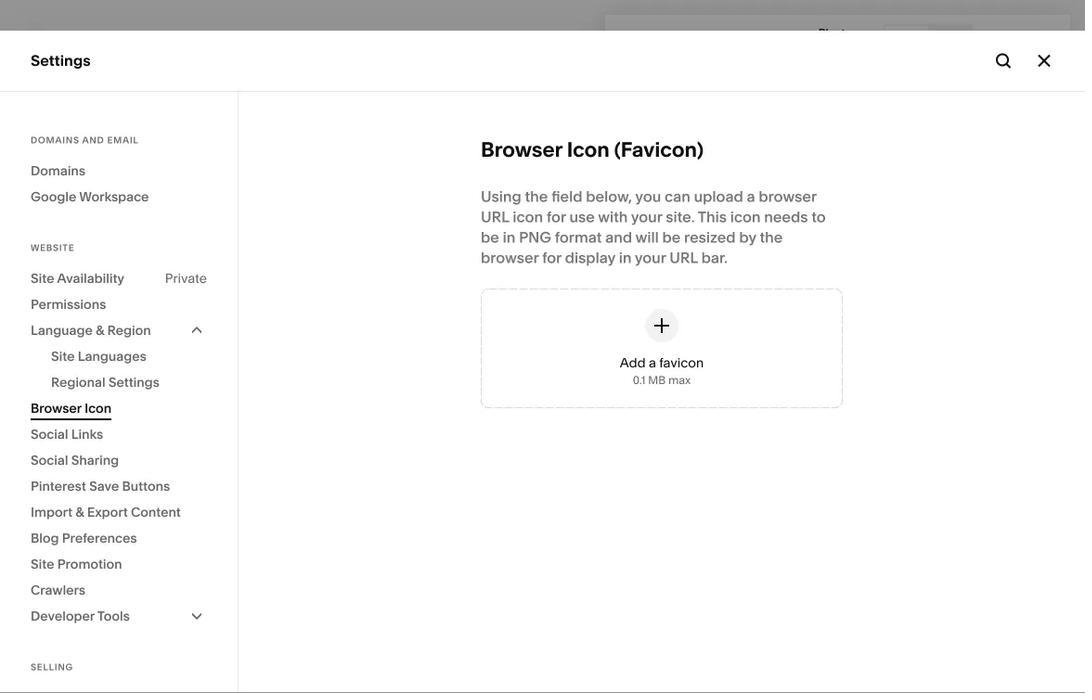 Task type: vqa. For each thing, say whether or not it's contained in the screenshot.
ends
no



Task type: describe. For each thing, give the bounding box(es) containing it.
format
[[555, 229, 602, 247]]

site.
[[666, 208, 695, 226]]

regional
[[51, 375, 105, 391]]

domains and email
[[31, 135, 139, 146]]

0 vertical spatial browser
[[759, 188, 817, 206]]

that
[[321, 236, 345, 252]]

site for site promotion
[[31, 557, 54, 573]]

now
[[290, 236, 318, 252]]

0 vertical spatial for
[[547, 208, 566, 226]]

blog preferences
[[31, 531, 137, 547]]

& for language
[[96, 323, 104, 339]]

buttons
[[122, 479, 170, 495]]

social for social links
[[31, 427, 68, 443]]

Search items… text field
[[299, 124, 570, 165]]

social for social sharing
[[31, 453, 68, 469]]

& for import
[[76, 505, 84, 521]]

below,
[[586, 188, 633, 206]]

using
[[481, 188, 522, 206]]

workspace
[[79, 189, 149, 205]]

developer tools
[[31, 609, 130, 625]]

your inside now that you've added products, finish setting up your store.
[[354, 257, 381, 273]]

browser icon
[[31, 401, 112, 417]]

availability
[[57, 271, 124, 287]]

1 vertical spatial url
[[670, 249, 698, 267]]

can
[[665, 188, 691, 206]]

google workspace
[[31, 189, 149, 205]]

johnsmith43233@gmail.com
[[74, 595, 222, 608]]

setting
[[290, 257, 332, 273]]

import & export content
[[31, 505, 181, 521]]

site availability
[[31, 271, 124, 287]]

google
[[31, 189, 76, 205]]

store.
[[384, 257, 418, 273]]

site promotion link
[[31, 552, 207, 578]]

help link
[[31, 518, 64, 539]]

0 horizontal spatial url
[[481, 208, 510, 226]]

analytics
[[31, 247, 96, 265]]

2 icon from the left
[[731, 208, 761, 226]]

browser icon (favicon)
[[481, 137, 704, 162]]

languages
[[78, 349, 147, 365]]

content
[[131, 505, 181, 521]]

social sharing
[[31, 453, 119, 469]]

blog
[[31, 531, 59, 547]]

settings link
[[31, 485, 206, 507]]

sharing
[[71, 453, 119, 469]]

crawlers
[[31, 583, 86, 599]]

permissions
[[31, 297, 106, 313]]

smith
[[102, 580, 133, 593]]

scheduling link
[[31, 279, 206, 301]]

language & region link
[[31, 318, 207, 344]]

now that you've added products, finish setting up your store.
[[290, 236, 528, 273]]

export
[[87, 505, 128, 521]]

icon for browser icon (favicon)
[[567, 137, 610, 162]]

using the field below, you can upload a browser url icon for use with your site. this icon needs to be in png format and will be resized by the browser for display in your url bar.
[[481, 188, 826, 267]]

crawlers link
[[31, 578, 207, 604]]

0 vertical spatial settings
[[31, 52, 91, 70]]

language
[[31, 323, 93, 339]]

up
[[335, 257, 351, 273]]

site languages link
[[51, 344, 207, 370]]

finish
[[496, 236, 528, 252]]

a
[[747, 188, 756, 206]]

products,
[[434, 236, 493, 252]]

permissions link
[[31, 292, 207, 318]]

plant
[[819, 26, 846, 39]]

marketing
[[31, 181, 103, 199]]

asset library link
[[31, 452, 206, 474]]

site for site languages
[[51, 349, 75, 365]]

1 website from the top
[[31, 115, 89, 133]]

browser icon link
[[31, 396, 207, 422]]

asset
[[31, 453, 71, 471]]

2 selling from the top
[[31, 662, 73, 673]]

blog preferences link
[[31, 526, 207, 552]]

and inside using the field below, you can upload a browser url icon for use with your site. this icon needs to be in png format and will be resized by the browser for display in your url bar.
[[606, 229, 633, 247]]

domains for domains
[[31, 163, 85, 179]]

with
[[598, 208, 628, 226]]

john
[[74, 580, 100, 593]]

icon for browser icon
[[85, 401, 112, 417]]

browser for browser icon (favicon)
[[481, 137, 563, 162]]

1 vertical spatial in
[[619, 249, 632, 267]]

(favicon)
[[615, 137, 704, 162]]

marketing link
[[31, 180, 206, 202]]

use
[[570, 208, 595, 226]]

0 horizontal spatial the
[[525, 188, 548, 206]]



Task type: locate. For each thing, give the bounding box(es) containing it.
site promotion
[[31, 557, 122, 573]]

site down analytics
[[31, 271, 54, 287]]

help
[[31, 519, 64, 537]]

0 horizontal spatial &
[[76, 505, 84, 521]]

be down using
[[481, 229, 500, 247]]

2 be from the left
[[663, 229, 681, 247]]

1 vertical spatial settings
[[109, 375, 160, 391]]

analytics link
[[31, 246, 206, 268]]

email
[[107, 135, 139, 146]]

region
[[107, 323, 151, 339]]

domains inside 'link'
[[31, 163, 85, 179]]

1 horizontal spatial browser
[[481, 137, 563, 162]]

1 horizontal spatial icon
[[731, 208, 761, 226]]

1 horizontal spatial the
[[760, 229, 783, 247]]

be
[[481, 229, 500, 247], [663, 229, 681, 247]]

pinterest save buttons
[[31, 479, 170, 495]]

for down the png
[[543, 249, 562, 267]]

browser up needs
[[759, 188, 817, 206]]

1 vertical spatial browser
[[481, 249, 539, 267]]

the right by
[[760, 229, 783, 247]]

0 vertical spatial domains
[[31, 135, 80, 146]]

by
[[740, 229, 757, 247]]

browser for browser icon
[[31, 401, 82, 417]]

0 horizontal spatial icon
[[85, 401, 112, 417]]

row group
[[238, 143, 606, 694]]

& up the site languages
[[96, 323, 104, 339]]

icon up the png
[[513, 208, 544, 226]]

icon down regional settings
[[85, 401, 112, 417]]

settings up import
[[31, 486, 89, 504]]

you
[[636, 188, 662, 206]]

google workspace link
[[31, 184, 207, 210]]

1 vertical spatial icon
[[85, 401, 112, 417]]

social up pinterest
[[31, 453, 68, 469]]

1 vertical spatial site
[[51, 349, 75, 365]]

0 vertical spatial in
[[503, 229, 516, 247]]

1 vertical spatial and
[[606, 229, 633, 247]]

0 vertical spatial the
[[525, 188, 548, 206]]

developer
[[31, 609, 95, 625]]

1 icon from the left
[[513, 208, 544, 226]]

0 vertical spatial icon
[[567, 137, 610, 162]]

language & region button
[[31, 318, 207, 344]]

icon
[[513, 208, 544, 226], [731, 208, 761, 226]]

0 vertical spatial selling
[[31, 148, 79, 166]]

library
[[74, 453, 124, 471]]

site languages
[[51, 349, 147, 365]]

0 horizontal spatial in
[[503, 229, 516, 247]]

1 vertical spatial the
[[760, 229, 783, 247]]

site
[[31, 271, 54, 287], [51, 349, 75, 365], [31, 557, 54, 573]]

url
[[481, 208, 510, 226], [670, 249, 698, 267]]

1 horizontal spatial in
[[619, 249, 632, 267]]

for
[[547, 208, 566, 226], [543, 249, 562, 267]]

0 vertical spatial social
[[31, 427, 68, 443]]

social
[[31, 427, 68, 443], [31, 453, 68, 469]]

site down blog
[[31, 557, 54, 573]]

and left email
[[82, 135, 104, 146]]

browser
[[759, 188, 817, 206], [481, 249, 539, 267]]

0 horizontal spatial be
[[481, 229, 500, 247]]

social links link
[[31, 422, 207, 448]]

1 horizontal spatial be
[[663, 229, 681, 247]]

1 horizontal spatial &
[[96, 323, 104, 339]]

browser inside the browser icon link
[[31, 401, 82, 417]]

1 horizontal spatial browser
[[759, 188, 817, 206]]

promotion
[[57, 557, 122, 573]]

0 vertical spatial site
[[31, 271, 54, 287]]

& inside dropdown button
[[96, 323, 104, 339]]

2 social from the top
[[31, 453, 68, 469]]

0 vertical spatial &
[[96, 323, 104, 339]]

1 vertical spatial domains
[[31, 163, 85, 179]]

regional settings
[[51, 375, 160, 391]]

0 vertical spatial browser
[[481, 137, 563, 162]]

regional settings link
[[51, 370, 207, 396]]

0 horizontal spatial browser
[[481, 249, 539, 267]]

social up asset
[[31, 427, 68, 443]]

0 horizontal spatial icon
[[513, 208, 544, 226]]

url down using
[[481, 208, 510, 226]]

import
[[31, 505, 72, 521]]

1 vertical spatial selling
[[31, 662, 73, 673]]

png
[[519, 229, 552, 247]]

save
[[89, 479, 119, 495]]

in left the png
[[503, 229, 516, 247]]

browser
[[481, 137, 563, 162], [31, 401, 82, 417]]

needs
[[765, 208, 809, 226]]

john smith johnsmith43233@gmail.com
[[74, 580, 222, 608]]

website link
[[31, 114, 206, 136]]

settings up domains and email
[[31, 52, 91, 70]]

1 horizontal spatial and
[[606, 229, 633, 247]]

and
[[82, 135, 104, 146], [606, 229, 633, 247]]

scheduling
[[31, 280, 111, 298]]

browser up using
[[481, 137, 563, 162]]

pinterest save buttons link
[[31, 474, 207, 500]]

&
[[96, 323, 104, 339], [76, 505, 84, 521]]

domains link
[[31, 158, 207, 184]]

icon up by
[[731, 208, 761, 226]]

resized
[[685, 229, 736, 247]]

0 vertical spatial url
[[481, 208, 510, 226]]

1 horizontal spatial icon
[[567, 137, 610, 162]]

added
[[391, 236, 431, 252]]

0 vertical spatial website
[[31, 115, 89, 133]]

0 horizontal spatial browser
[[31, 401, 82, 417]]

your up will
[[631, 208, 663, 226]]

1 horizontal spatial url
[[670, 249, 698, 267]]

links
[[71, 427, 103, 443]]

preferences
[[62, 531, 137, 547]]

1 vertical spatial website
[[31, 242, 75, 254]]

your down you've
[[354, 257, 381, 273]]

website up site availability on the left of the page
[[31, 242, 75, 254]]

2 domains from the top
[[31, 163, 85, 179]]

url left bar.
[[670, 249, 698, 267]]

selling link
[[31, 147, 206, 169]]

will
[[636, 229, 659, 247]]

settings
[[31, 52, 91, 70], [109, 375, 160, 391], [31, 486, 89, 504]]

all
[[268, 89, 295, 114]]

2 vertical spatial settings
[[31, 486, 89, 504]]

pinterest
[[31, 479, 86, 495]]

browser up the social links
[[31, 401, 82, 417]]

this
[[698, 208, 727, 226]]

icon
[[567, 137, 610, 162], [85, 401, 112, 417]]

1 vertical spatial for
[[543, 249, 562, 267]]

import & export content link
[[31, 500, 207, 526]]

1 be from the left
[[481, 229, 500, 247]]

social links
[[31, 427, 103, 443]]

language & region
[[31, 323, 151, 339]]

1 domains from the top
[[31, 135, 80, 146]]

1 vertical spatial browser
[[31, 401, 82, 417]]

0 horizontal spatial and
[[82, 135, 104, 146]]

upload
[[694, 188, 744, 206]]

domains for domains and email
[[31, 135, 80, 146]]

1 selling from the top
[[31, 148, 79, 166]]

display
[[565, 249, 616, 267]]

for down field
[[547, 208, 566, 226]]

0 vertical spatial and
[[82, 135, 104, 146]]

you've
[[347, 236, 388, 252]]

the
[[525, 188, 548, 206], [760, 229, 783, 247]]

bar.
[[702, 249, 728, 267]]

asset library
[[31, 453, 124, 471]]

field
[[552, 188, 583, 206]]

1 vertical spatial social
[[31, 453, 68, 469]]

selling down 'developer'
[[31, 662, 73, 673]]

domains
[[31, 135, 80, 146], [31, 163, 85, 179]]

and down the 'with'
[[606, 229, 633, 247]]

private
[[165, 271, 207, 287]]

selling down domains and email
[[31, 148, 79, 166]]

browser down the png
[[481, 249, 539, 267]]

1 vertical spatial &
[[76, 505, 84, 521]]

in right display
[[619, 249, 632, 267]]

developer tools button
[[31, 604, 207, 630]]

2 website from the top
[[31, 242, 75, 254]]

site down language
[[51, 349, 75, 365]]

be down site.
[[663, 229, 681, 247]]

icon up below,
[[567, 137, 610, 162]]

to
[[812, 208, 826, 226]]

site for site availability
[[31, 271, 54, 287]]

website up domains and email
[[31, 115, 89, 133]]

1 social from the top
[[31, 427, 68, 443]]

the left field
[[525, 188, 548, 206]]

settings down site languages link
[[109, 375, 160, 391]]

your down will
[[635, 249, 666, 267]]

2 vertical spatial site
[[31, 557, 54, 573]]

& up the blog preferences
[[76, 505, 84, 521]]



